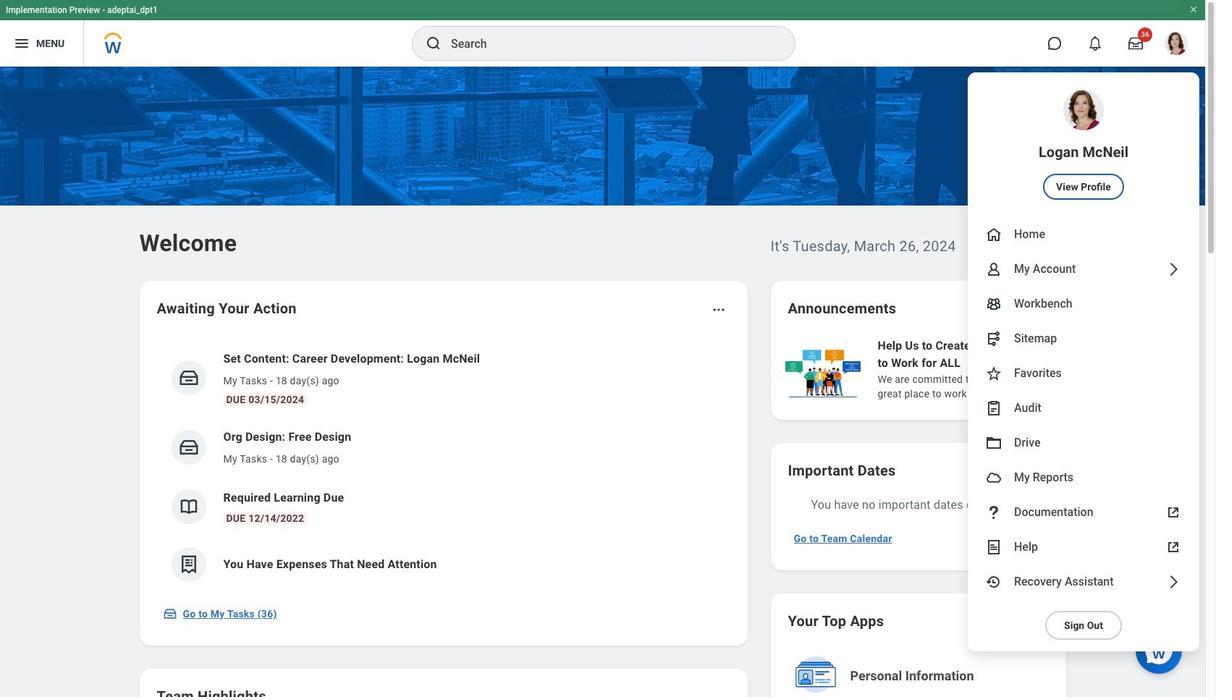 Task type: locate. For each thing, give the bounding box(es) containing it.
book open image
[[178, 496, 200, 518]]

star image
[[986, 365, 1003, 382]]

chevron right image
[[1166, 574, 1183, 591]]

list
[[783, 336, 1217, 403], [157, 339, 731, 594]]

paste image
[[986, 400, 1003, 417]]

question image
[[986, 504, 1003, 522]]

12 menu item from the top
[[968, 565, 1200, 600]]

7 menu item from the top
[[968, 391, 1200, 426]]

document image
[[986, 539, 1003, 556]]

time image
[[986, 574, 1003, 591]]

x image
[[1174, 538, 1185, 549]]

folder open image
[[986, 435, 1003, 452]]

inbox image
[[163, 607, 177, 622]]

2 inbox image from the top
[[178, 437, 200, 459]]

user image
[[986, 261, 1003, 278]]

menu item
[[968, 72, 1200, 217], [968, 217, 1200, 252], [968, 252, 1200, 287], [968, 287, 1200, 322], [968, 322, 1200, 356], [968, 356, 1200, 391], [968, 391, 1200, 426], [968, 426, 1200, 461], [968, 461, 1200, 495], [968, 495, 1200, 530], [968, 530, 1200, 565], [968, 565, 1200, 600]]

1 vertical spatial inbox image
[[178, 437, 200, 459]]

1 inbox image from the top
[[178, 367, 200, 389]]

menu
[[968, 72, 1200, 652]]

inbox image
[[178, 367, 200, 389], [178, 437, 200, 459]]

logan mcneil image
[[1166, 32, 1189, 55]]

home image
[[986, 226, 1003, 243]]

0 vertical spatial inbox image
[[178, 367, 200, 389]]

status
[[971, 303, 994, 314]]

1 horizontal spatial list
[[783, 336, 1217, 403]]

main content
[[0, 67, 1217, 698]]

banner
[[0, 0, 1206, 652]]



Task type: describe. For each thing, give the bounding box(es) containing it.
1 menu item from the top
[[968, 72, 1200, 217]]

2 menu item from the top
[[968, 217, 1200, 252]]

close environment banner image
[[1190, 5, 1199, 14]]

Search Workday  search field
[[451, 28, 766, 59]]

8 menu item from the top
[[968, 426, 1200, 461]]

justify image
[[13, 35, 30, 52]]

5 menu item from the top
[[968, 322, 1200, 356]]

avatar image
[[986, 469, 1003, 487]]

search image
[[425, 35, 443, 52]]

dashboard expenses image
[[178, 554, 200, 576]]

inbox large image
[[1129, 36, 1144, 51]]

chevron right small image
[[1030, 301, 1045, 316]]

0 horizontal spatial list
[[157, 339, 731, 594]]

chevron left small image
[[1004, 301, 1019, 316]]

endpoints image
[[986, 330, 1003, 348]]

ext link image
[[1166, 539, 1183, 556]]

10 menu item from the top
[[968, 495, 1200, 530]]

6 menu item from the top
[[968, 356, 1200, 391]]

9 menu item from the top
[[968, 461, 1200, 495]]

3 menu item from the top
[[968, 252, 1200, 287]]

contact card matrix manager image
[[986, 296, 1003, 313]]

ext link image
[[1166, 504, 1183, 522]]

11 menu item from the top
[[968, 530, 1200, 565]]

notifications large image
[[1089, 36, 1103, 51]]

chevron right image
[[1166, 261, 1183, 278]]

4 menu item from the top
[[968, 287, 1200, 322]]



Task type: vqa. For each thing, say whether or not it's contained in the screenshot.
close environment banner "icon"
yes



